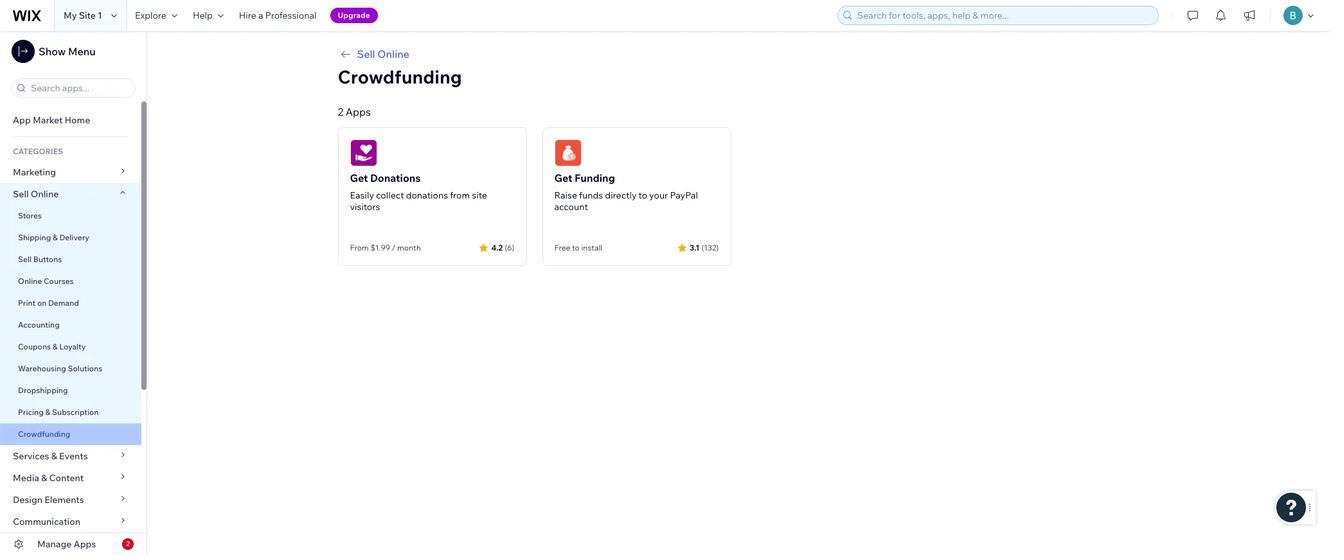 Task type: locate. For each thing, give the bounding box(es) containing it.
0 horizontal spatial to
[[572, 243, 580, 253]]

design
[[13, 494, 42, 506]]

manage
[[37, 539, 72, 550]]

2 inside sidebar element
[[126, 540, 130, 548]]

1
[[98, 10, 102, 21]]

&
[[53, 233, 58, 242], [53, 342, 58, 352], [45, 408, 50, 417], [51, 451, 57, 462], [41, 472, 47, 484]]

1 horizontal spatial sell online
[[357, 48, 409, 60]]

free
[[554, 243, 570, 253]]

media
[[13, 472, 39, 484]]

get inside 'get funding raise funds directly to your paypal account'
[[554, 172, 572, 184]]

get
[[350, 172, 368, 184], [554, 172, 572, 184]]

0 horizontal spatial apps
[[74, 539, 96, 550]]

dropshipping
[[18, 386, 68, 395]]

1 vertical spatial 2
[[126, 540, 130, 548]]

apps for manage apps
[[74, 539, 96, 550]]

apps up the get donations logo
[[346, 105, 371, 118]]

& right media
[[41, 472, 47, 484]]

1 horizontal spatial sell online link
[[338, 46, 1140, 62]]

visitors
[[350, 201, 380, 213]]

communication
[[13, 516, 82, 528]]

services & events link
[[0, 445, 141, 467]]

0 vertical spatial sell online
[[357, 48, 409, 60]]

online down upgrade 'button'
[[377, 48, 409, 60]]

to
[[639, 190, 647, 201], [572, 243, 580, 253]]

1 horizontal spatial 2
[[338, 105, 343, 118]]

apps inside sidebar element
[[74, 539, 96, 550]]

2
[[338, 105, 343, 118], [126, 540, 130, 548]]

1 vertical spatial sell
[[13, 188, 29, 200]]

categories
[[13, 147, 63, 156]]

2 get from the left
[[554, 172, 572, 184]]

raise
[[554, 190, 577, 201]]

get up raise
[[554, 172, 572, 184]]

1 vertical spatial sell online
[[13, 188, 59, 200]]

services
[[13, 451, 49, 462]]

& left delivery at left
[[53, 233, 58, 242]]

show menu
[[39, 45, 96, 58]]

upgrade button
[[330, 8, 378, 23]]

free to install
[[554, 243, 603, 253]]

apps
[[346, 105, 371, 118], [74, 539, 96, 550]]

online up "print"
[[18, 276, 42, 286]]

0 vertical spatial sell online link
[[338, 46, 1140, 62]]

0 horizontal spatial 2
[[126, 540, 130, 548]]

hire a professional link
[[231, 0, 324, 31]]

online
[[377, 48, 409, 60], [31, 188, 59, 200], [18, 276, 42, 286]]

2 vertical spatial sell
[[18, 255, 32, 264]]

accounting link
[[0, 314, 141, 336]]

1 horizontal spatial apps
[[346, 105, 371, 118]]

& for subscription
[[45, 408, 50, 417]]

from $1.99 / month
[[350, 243, 421, 253]]

get inside get donations easily collect donations from site visitors
[[350, 172, 368, 184]]

apps down the communication 'link'
[[74, 539, 96, 550]]

& for loyalty
[[53, 342, 58, 352]]

online down marketing
[[31, 188, 59, 200]]

sell online down upgrade 'button'
[[357, 48, 409, 60]]

& for events
[[51, 451, 57, 462]]

get up easily
[[350, 172, 368, 184]]

2 vertical spatial online
[[18, 276, 42, 286]]

demand
[[48, 298, 79, 308]]

print
[[18, 298, 36, 308]]

0 horizontal spatial sell online
[[13, 188, 59, 200]]

0 vertical spatial apps
[[346, 105, 371, 118]]

apps for 2 apps
[[346, 105, 371, 118]]

sell
[[357, 48, 375, 60], [13, 188, 29, 200], [18, 255, 32, 264]]

donations
[[370, 172, 421, 184]]

& left loyalty at left bottom
[[53, 342, 58, 352]]

print on demand link
[[0, 292, 141, 314]]

/
[[392, 243, 396, 253]]

get for get funding
[[554, 172, 572, 184]]

$1.99
[[370, 243, 390, 253]]

sidebar element
[[0, 31, 147, 555]]

1 vertical spatial online
[[31, 188, 59, 200]]

1 vertical spatial crowdfunding
[[18, 429, 70, 439]]

& right pricing
[[45, 408, 50, 417]]

account
[[554, 201, 588, 213]]

sell online
[[357, 48, 409, 60], [13, 188, 59, 200]]

2 for 2 apps
[[338, 105, 343, 118]]

0 vertical spatial to
[[639, 190, 647, 201]]

site
[[472, 190, 487, 201]]

design elements link
[[0, 489, 141, 511]]

content
[[49, 472, 84, 484]]

Search apps... field
[[27, 79, 131, 97]]

coupons
[[18, 342, 51, 352]]

explore
[[135, 10, 166, 21]]

get for get donations
[[350, 172, 368, 184]]

on
[[37, 298, 47, 308]]

0 vertical spatial 2
[[338, 105, 343, 118]]

0 horizontal spatial crowdfunding
[[18, 429, 70, 439]]

sell down upgrade 'button'
[[357, 48, 375, 60]]

to left your
[[639, 190, 647, 201]]

crowdfunding
[[338, 66, 462, 88], [18, 429, 70, 439]]

sell online link
[[338, 46, 1140, 62], [0, 183, 141, 205]]

stores link
[[0, 205, 141, 227]]

get donations logo image
[[350, 139, 377, 166]]

sell left buttons
[[18, 255, 32, 264]]

design elements
[[13, 494, 84, 506]]

to right free
[[572, 243, 580, 253]]

crowdfunding up 2 apps
[[338, 66, 462, 88]]

crowdfunding up services & events
[[18, 429, 70, 439]]

1 get from the left
[[350, 172, 368, 184]]

warehousing
[[18, 364, 66, 373]]

1 horizontal spatial to
[[639, 190, 647, 201]]

1 vertical spatial apps
[[74, 539, 96, 550]]

directly
[[605, 190, 637, 201]]

your
[[649, 190, 668, 201]]

sell online down marketing
[[13, 188, 59, 200]]

crowdfunding inside sidebar element
[[18, 429, 70, 439]]

warehousing solutions link
[[0, 358, 141, 380]]

& left events
[[51, 451, 57, 462]]

sell up stores on the left of page
[[13, 188, 29, 200]]

get funding logo image
[[554, 139, 581, 166]]

shipping
[[18, 233, 51, 242]]

2 for 2
[[126, 540, 130, 548]]

1 horizontal spatial get
[[554, 172, 572, 184]]

delivery
[[59, 233, 89, 242]]

sell for the left "sell online" link
[[13, 188, 29, 200]]

0 horizontal spatial get
[[350, 172, 368, 184]]

communication link
[[0, 511, 141, 533]]

& for content
[[41, 472, 47, 484]]

0 vertical spatial crowdfunding
[[338, 66, 462, 88]]

1 vertical spatial to
[[572, 243, 580, 253]]

1 vertical spatial sell online link
[[0, 183, 141, 205]]



Task type: vqa. For each thing, say whether or not it's contained in the screenshot.
Sidebar element
yes



Task type: describe. For each thing, give the bounding box(es) containing it.
0 horizontal spatial sell online link
[[0, 183, 141, 205]]

upgrade
[[338, 10, 370, 20]]

collect
[[376, 190, 404, 201]]

media & content link
[[0, 467, 141, 489]]

to inside 'get funding raise funds directly to your paypal account'
[[639, 190, 647, 201]]

paypal
[[670, 190, 698, 201]]

menu
[[68, 45, 96, 58]]

marketing
[[13, 166, 56, 178]]

get donations easily collect donations from site visitors
[[350, 172, 487, 213]]

home
[[65, 114, 90, 126]]

2 apps
[[338, 105, 371, 118]]

courses
[[44, 276, 74, 286]]

funding
[[575, 172, 615, 184]]

& for delivery
[[53, 233, 58, 242]]

loyalty
[[59, 342, 86, 352]]

pricing & subscription link
[[0, 402, 141, 424]]

dropshipping link
[[0, 380, 141, 402]]

subscription
[[52, 408, 99, 417]]

help button
[[185, 0, 231, 31]]

sell buttons
[[18, 255, 62, 264]]

coupons & loyalty
[[18, 342, 86, 352]]

elements
[[44, 494, 84, 506]]

coupons & loyalty link
[[0, 336, 141, 358]]

month
[[397, 243, 421, 253]]

get funding raise funds directly to your paypal account
[[554, 172, 698, 213]]

print on demand
[[18, 298, 79, 308]]

buttons
[[33, 255, 62, 264]]

donations
[[406, 190, 448, 201]]

site
[[79, 10, 96, 21]]

my
[[64, 10, 77, 21]]

a
[[258, 10, 263, 21]]

show menu button
[[12, 40, 96, 63]]

professional
[[265, 10, 317, 21]]

my site 1
[[64, 10, 102, 21]]

pricing & subscription
[[18, 408, 99, 417]]

market
[[33, 114, 63, 126]]

stores
[[18, 211, 42, 220]]

(132)
[[702, 243, 719, 252]]

solutions
[[68, 364, 102, 373]]

warehousing solutions
[[18, 364, 102, 373]]

accounting
[[18, 320, 60, 330]]

show
[[39, 45, 66, 58]]

shipping & delivery link
[[0, 227, 141, 249]]

install
[[581, 243, 603, 253]]

hire
[[239, 10, 256, 21]]

1 horizontal spatial crowdfunding
[[338, 66, 462, 88]]

sell buttons link
[[0, 249, 141, 271]]

Search for tools, apps, help & more... field
[[854, 6, 1154, 24]]

0 vertical spatial sell
[[357, 48, 375, 60]]

app
[[13, 114, 31, 126]]

online inside online courses link
[[18, 276, 42, 286]]

app market home link
[[0, 109, 141, 131]]

online courses
[[18, 276, 74, 286]]

crowdfunding link
[[0, 424, 141, 445]]

app market home
[[13, 114, 90, 126]]

manage apps
[[37, 539, 96, 550]]

sell online inside sidebar element
[[13, 188, 59, 200]]

from
[[350, 243, 369, 253]]

media & content
[[13, 472, 84, 484]]

easily
[[350, 190, 374, 201]]

4.2
[[491, 243, 503, 252]]

marketing link
[[0, 161, 141, 183]]

shipping & delivery
[[18, 233, 89, 242]]

3.1 (132)
[[690, 243, 719, 252]]

0 vertical spatial online
[[377, 48, 409, 60]]

online courses link
[[0, 271, 141, 292]]

help
[[193, 10, 213, 21]]

pricing
[[18, 408, 44, 417]]

hire a professional
[[239, 10, 317, 21]]

(6)
[[505, 243, 515, 252]]

3.1
[[690, 243, 700, 252]]

funds
[[579, 190, 603, 201]]

4.2 (6)
[[491, 243, 515, 252]]

from
[[450, 190, 470, 201]]

services & events
[[13, 451, 88, 462]]

sell for sell buttons link
[[18, 255, 32, 264]]

events
[[59, 451, 88, 462]]



